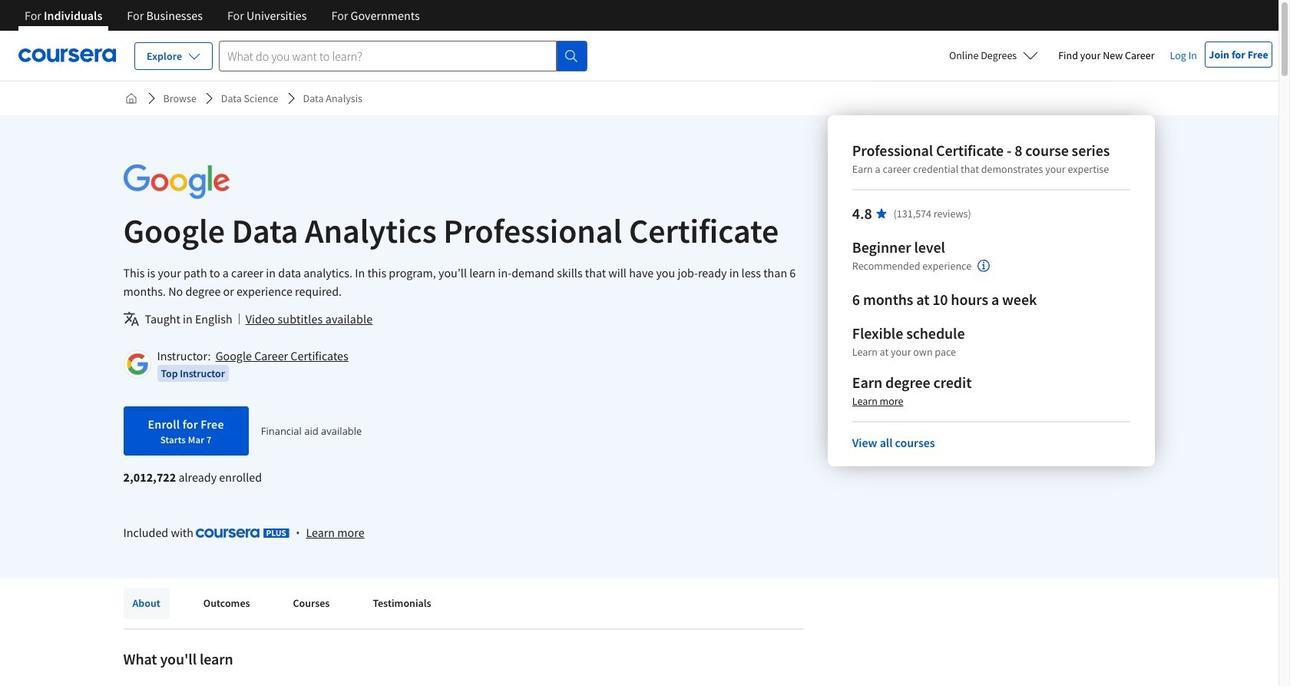 Task type: locate. For each thing, give the bounding box(es) containing it.
What do you want to learn? text field
[[219, 40, 557, 71]]

information about difficulty level pre-requisites. image
[[978, 260, 991, 272]]

home image
[[125, 92, 137, 105]]

None search field
[[219, 40, 588, 71]]



Task type: vqa. For each thing, say whether or not it's contained in the screenshot.
jobs to the right
no



Task type: describe. For each thing, give the bounding box(es) containing it.
coursera image
[[18, 43, 116, 68]]

banner navigation
[[12, 0, 432, 42]]

google image
[[123, 164, 229, 199]]

learn more about degree credit element
[[853, 393, 904, 409]]

coursera plus image
[[196, 529, 290, 538]]

google career certificates image
[[126, 353, 149, 376]]



